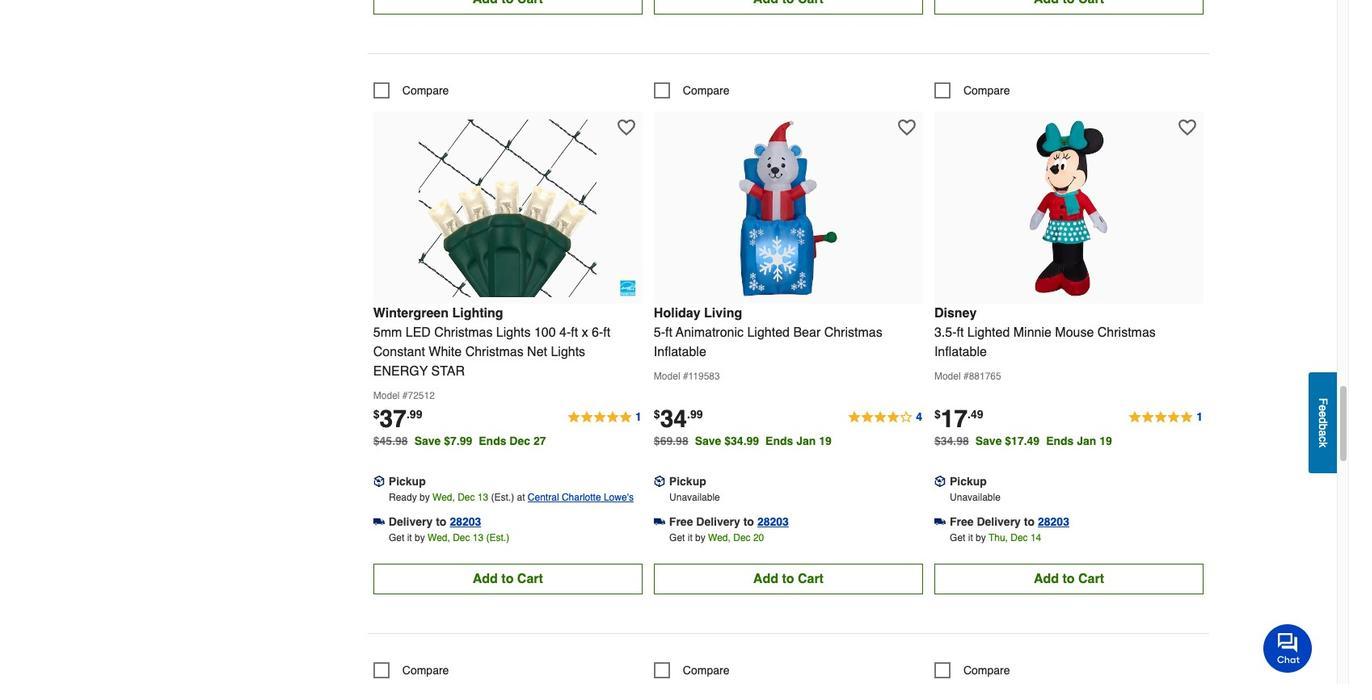 Task type: locate. For each thing, give the bounding box(es) containing it.
1 horizontal spatial 1
[[1197, 410, 1203, 423]]

unavailable up the get it by thu, dec 14
[[950, 492, 1001, 503]]

0 horizontal spatial free delivery to 28203
[[669, 516, 789, 529]]

3 get from the left
[[950, 533, 966, 544]]

2 horizontal spatial add to cart button
[[935, 564, 1204, 595]]

1 horizontal spatial truck filled image
[[935, 517, 946, 528]]

ends for 37
[[479, 435, 507, 448]]

free up the get it by thu, dec 14
[[950, 516, 974, 529]]

x
[[582, 326, 588, 340]]

.99 inside $ 34 .99
[[687, 408, 703, 421]]

0 horizontal spatial get
[[389, 533, 405, 544]]

inflatable
[[654, 345, 707, 360], [935, 345, 987, 360]]

14
[[1031, 533, 1042, 544]]

holiday living 5-ft animatronic lighted bear christmas inflatable
[[654, 306, 883, 360]]

add to cart down 14
[[1034, 572, 1105, 587]]

0 horizontal spatial cart
[[517, 572, 543, 587]]

lighted
[[748, 326, 790, 340], [968, 326, 1010, 340]]

model for 3.5-ft lighted minnie mouse christmas inflatable
[[935, 371, 961, 382]]

0 horizontal spatial model
[[373, 390, 400, 402]]

0 horizontal spatial truck filled image
[[373, 517, 385, 528]]

0 horizontal spatial free
[[669, 516, 693, 529]]

unavailable for thu, dec 14
[[950, 492, 1001, 503]]

heart outline image
[[898, 119, 916, 136], [1179, 119, 1197, 136]]

lowe's
[[604, 492, 634, 503]]

3 ft from the left
[[666, 326, 673, 340]]

2 delivery from the left
[[696, 516, 741, 529]]

2 horizontal spatial 28203
[[1038, 516, 1070, 529]]

1 28203 button from the left
[[450, 514, 481, 530]]

add down 14
[[1034, 572, 1059, 587]]

ft right x
[[603, 326, 611, 340]]

model
[[654, 371, 680, 382], [935, 371, 961, 382], [373, 390, 400, 402]]

pickup image
[[373, 476, 385, 487], [935, 476, 946, 487]]

compare for 5014124669 element
[[683, 664, 730, 677]]

$
[[373, 408, 380, 421], [654, 408, 660, 421], [935, 408, 941, 421]]

get it by thu, dec 14
[[950, 533, 1042, 544]]

(est.) left at
[[491, 492, 514, 503]]

ends jan 19 element right $17.49
[[1046, 435, 1119, 448]]

a
[[1317, 431, 1330, 437]]

.99 inside $ 37 .99
[[407, 408, 422, 421]]

2 5 stars image from the left
[[1128, 408, 1204, 427]]

2 free delivery to 28203 from the left
[[950, 516, 1070, 529]]

2 free from the left
[[950, 516, 974, 529]]

1 horizontal spatial 1 button
[[1128, 408, 1204, 427]]

by right 'ready'
[[420, 492, 430, 503]]

0 horizontal spatial $
[[373, 408, 380, 421]]

e up b
[[1317, 412, 1330, 418]]

19
[[819, 435, 832, 448], [1100, 435, 1113, 448]]

1 jan from the left
[[797, 435, 816, 448]]

model up the 37
[[373, 390, 400, 402]]

animatronic
[[676, 326, 744, 340]]

model # 119583
[[654, 371, 720, 382]]

add down get it by wed, dec 13 (est.)
[[473, 572, 498, 587]]

christmas
[[435, 326, 493, 340], [825, 326, 883, 340], [1098, 326, 1156, 340], [465, 345, 524, 360]]

it for wed, dec 20
[[688, 533, 693, 544]]

2 horizontal spatial #
[[964, 371, 969, 382]]

$ up was price $69.98 element
[[654, 408, 660, 421]]

free for get it by wed, dec 20
[[669, 516, 693, 529]]

ft left x
[[571, 326, 578, 340]]

#
[[683, 371, 689, 382], [964, 371, 969, 382], [403, 390, 408, 402]]

1 horizontal spatial add to cart
[[753, 572, 824, 587]]

1 horizontal spatial $
[[654, 408, 660, 421]]

0 horizontal spatial delivery
[[389, 516, 433, 529]]

.99
[[407, 408, 422, 421], [687, 408, 703, 421]]

1 add to cart from the left
[[473, 572, 543, 587]]

2 28203 from the left
[[758, 516, 789, 529]]

compare inside 5014124895 element
[[964, 664, 1010, 677]]

1 .99 from the left
[[407, 408, 422, 421]]

0 horizontal spatial 1
[[636, 410, 642, 423]]

lights down 4-
[[551, 345, 586, 360]]

3 it from the left
[[969, 533, 973, 544]]

e up d
[[1317, 405, 1330, 412]]

add to cart down '20'
[[753, 572, 824, 587]]

thu,
[[989, 533, 1008, 544]]

minnie
[[1014, 326, 1052, 340]]

compare inside 5014124915 element
[[683, 84, 730, 97]]

delivery up thu,
[[977, 516, 1021, 529]]

2 horizontal spatial add to cart
[[1034, 572, 1105, 587]]

3 ends from the left
[[1046, 435, 1074, 448]]

living
[[704, 306, 742, 321]]

1 horizontal spatial get
[[670, 533, 685, 544]]

compare for 5014124893 element
[[964, 84, 1010, 97]]

free
[[669, 516, 693, 529], [950, 516, 974, 529]]

5014124915 element
[[654, 82, 730, 98]]

compare for 5014124915 element
[[683, 84, 730, 97]]

0 horizontal spatial inflatable
[[654, 345, 707, 360]]

2 horizontal spatial ends
[[1046, 435, 1074, 448]]

dec left '20'
[[734, 533, 751, 544]]

compare inside 5014124669 element
[[683, 664, 730, 677]]

by for get it by wed, dec 20
[[695, 533, 706, 544]]

1 horizontal spatial lights
[[551, 345, 586, 360]]

1 ends jan 19 element from the left
[[766, 435, 838, 448]]

3.5-
[[935, 326, 957, 340]]

2 horizontal spatial 28203 button
[[1038, 514, 1070, 530]]

2 get from the left
[[670, 533, 685, 544]]

wintergreen lighting 5mm led christmas lights 100 4-ft x 6-ft constant white christmas net lights energy star
[[373, 306, 611, 379]]

get it by wed, dec 20
[[670, 533, 764, 544]]

ends jan 19 element right $34.99
[[766, 435, 838, 448]]

1 horizontal spatial ends jan 19 element
[[1046, 435, 1119, 448]]

0 horizontal spatial jan
[[797, 435, 816, 448]]

compare for 5014124895 element
[[964, 664, 1010, 677]]

ready
[[389, 492, 417, 503]]

1 unavailable from the left
[[670, 492, 720, 503]]

5 stars image
[[567, 408, 643, 427], [1128, 408, 1204, 427]]

1 vertical spatial (est.)
[[486, 533, 510, 544]]

add to cart button
[[373, 564, 643, 595], [654, 564, 923, 595], [935, 564, 1204, 595]]

pickup right pickup image
[[669, 475, 707, 488]]

lighted down disney
[[968, 326, 1010, 340]]

28203 button for 20
[[758, 514, 789, 530]]

1 horizontal spatial free
[[950, 516, 974, 529]]

compare inside 5014124893 element
[[964, 84, 1010, 97]]

2 ends from the left
[[766, 435, 794, 448]]

save for 17
[[976, 435, 1002, 448]]

lights up net
[[496, 326, 531, 340]]

truck filled image
[[654, 517, 665, 528]]

5-
[[654, 326, 666, 340]]

.99 down 72512 in the left of the page
[[407, 408, 422, 421]]

0 horizontal spatial pickup image
[[373, 476, 385, 487]]

1 horizontal spatial free delivery to 28203
[[950, 516, 1070, 529]]

2 save from the left
[[695, 435, 722, 448]]

$ 37 .99
[[373, 405, 422, 433]]

ends
[[479, 435, 507, 448], [766, 435, 794, 448], [1046, 435, 1074, 448]]

0 vertical spatial lights
[[496, 326, 531, 340]]

get for get it by thu, dec 14
[[950, 533, 966, 544]]

dec left '27'
[[510, 435, 531, 448]]

ft down holiday
[[666, 326, 673, 340]]

# up $ 34 .99
[[683, 371, 689, 382]]

add
[[473, 572, 498, 587], [753, 572, 779, 587], [1034, 572, 1059, 587]]

2 inflatable from the left
[[935, 345, 987, 360]]

1 horizontal spatial it
[[688, 533, 693, 544]]

0 horizontal spatial lights
[[496, 326, 531, 340]]

2 19 from the left
[[1100, 435, 1113, 448]]

0 horizontal spatial .99
[[407, 408, 422, 421]]

to
[[436, 516, 447, 529], [744, 516, 754, 529], [1024, 516, 1035, 529], [502, 572, 514, 587], [782, 572, 794, 587], [1063, 572, 1075, 587]]

delivery
[[389, 516, 433, 529], [696, 516, 741, 529], [977, 516, 1021, 529]]

free right truck filled icon
[[669, 516, 693, 529]]

model left 119583
[[654, 371, 680, 382]]

by left '20'
[[695, 533, 706, 544]]

1 horizontal spatial heart outline image
[[1179, 119, 1197, 136]]

add down '20'
[[753, 572, 779, 587]]

by down the delivery to 28203
[[415, 533, 425, 544]]

free delivery to 28203
[[669, 516, 789, 529], [950, 516, 1070, 529]]

get
[[389, 533, 405, 544], [670, 533, 685, 544], [950, 533, 966, 544]]

0 horizontal spatial 28203
[[450, 516, 481, 529]]

wintergreen lighting 5mm led christmas lights 100 4-ft x 6-ft constant white christmas net lights energy star image
[[419, 119, 597, 297]]

1 horizontal spatial add
[[753, 572, 779, 587]]

1
[[636, 410, 642, 423], [1197, 410, 1203, 423]]

free delivery to 28203 for wed,
[[669, 516, 789, 529]]

$ inside $ 37 .99
[[373, 408, 380, 421]]

1 it from the left
[[407, 533, 412, 544]]

2 pickup from the left
[[669, 475, 707, 488]]

disney
[[935, 306, 977, 321]]

$ up was price $45.98 element
[[373, 408, 380, 421]]

jan right $17.49
[[1077, 435, 1097, 448]]

1 horizontal spatial pickup image
[[935, 476, 946, 487]]

ft
[[571, 326, 578, 340], [603, 326, 611, 340], [666, 326, 673, 340], [957, 326, 964, 340]]

2 horizontal spatial cart
[[1079, 572, 1105, 587]]

inflatable down the 3.5- at the right of the page
[[935, 345, 987, 360]]

.99 for 37
[[407, 408, 422, 421]]

$34.99
[[725, 435, 759, 448]]

jan
[[797, 435, 816, 448], [1077, 435, 1097, 448]]

0 horizontal spatial add to cart button
[[373, 564, 643, 595]]

compare
[[403, 84, 449, 97], [683, 84, 730, 97], [964, 84, 1010, 97], [403, 664, 449, 677], [683, 664, 730, 677], [964, 664, 1010, 677]]

d
[[1317, 418, 1330, 424]]

delivery for get it by thu, dec 14
[[977, 516, 1021, 529]]

1 horizontal spatial unavailable
[[950, 492, 1001, 503]]

2 1 from the left
[[1197, 410, 1203, 423]]

2 1 button from the left
[[1128, 408, 1204, 427]]

100
[[534, 326, 556, 340]]

1 e from the top
[[1317, 405, 1330, 412]]

1 1 from the left
[[636, 410, 642, 423]]

save down the .49 at the right of the page
[[976, 435, 1002, 448]]

inflatable up model # 119583
[[654, 345, 707, 360]]

$ for 17
[[935, 408, 941, 421]]

2 truck filled image from the left
[[935, 517, 946, 528]]

$ 17 .49
[[935, 405, 984, 433]]

ends for 34
[[766, 435, 794, 448]]

1 truck filled image from the left
[[373, 517, 385, 528]]

3 add from the left
[[1034, 572, 1059, 587]]

1 horizontal spatial add to cart button
[[654, 564, 923, 595]]

inflatable inside disney 3.5-ft lighted minnie mouse christmas inflatable
[[935, 345, 987, 360]]

model for 5mm led christmas lights 100 4-ft x 6-ft constant white christmas net lights energy star
[[373, 390, 400, 402]]

2 jan from the left
[[1077, 435, 1097, 448]]

1 horizontal spatial 28203
[[758, 516, 789, 529]]

1 horizontal spatial 5 stars image
[[1128, 408, 1204, 427]]

1 lighted from the left
[[748, 326, 790, 340]]

1 get from the left
[[389, 533, 405, 544]]

dec left 14
[[1011, 533, 1028, 544]]

1 horizontal spatial .99
[[687, 408, 703, 421]]

# up 'actual price $37.99' element
[[403, 390, 408, 402]]

pickup image
[[654, 476, 665, 487]]

3 28203 button from the left
[[1038, 514, 1070, 530]]

1 horizontal spatial cart
[[798, 572, 824, 587]]

3 pickup from the left
[[950, 475, 987, 488]]

compare inside the 5006194403 element
[[403, 84, 449, 97]]

ends right $17.49
[[1046, 435, 1074, 448]]

$ inside $ 34 .99
[[654, 408, 660, 421]]

28203 for get it by wed, dec 20
[[758, 516, 789, 529]]

1 delivery from the left
[[389, 516, 433, 529]]

$69.98
[[654, 435, 689, 448]]

# for disney 3.5-ft lighted minnie mouse christmas inflatable
[[964, 371, 969, 382]]

save for 37
[[415, 435, 441, 448]]

3 cart from the left
[[1079, 572, 1105, 587]]

2 cart from the left
[[798, 572, 824, 587]]

wed, down the delivery to 28203
[[428, 533, 450, 544]]

it left thu,
[[969, 533, 973, 544]]

free delivery to 28203 up get it by wed, dec 20
[[669, 516, 789, 529]]

pickup image for free
[[935, 476, 946, 487]]

1 free delivery to 28203 from the left
[[669, 516, 789, 529]]

28203
[[450, 516, 481, 529], [758, 516, 789, 529], [1038, 516, 1070, 529]]

2 horizontal spatial it
[[969, 533, 973, 544]]

# up the .49 at the right of the page
[[964, 371, 969, 382]]

1 for 37
[[636, 410, 642, 423]]

lighted inside disney 3.5-ft lighted minnie mouse christmas inflatable
[[968, 326, 1010, 340]]

1 vertical spatial 13
[[473, 533, 484, 544]]

net
[[527, 345, 547, 360]]

2 horizontal spatial model
[[935, 371, 961, 382]]

0 horizontal spatial ends
[[479, 435, 507, 448]]

white
[[429, 345, 462, 360]]

3 delivery from the left
[[977, 516, 1021, 529]]

ends right $7.99
[[479, 435, 507, 448]]

1 $ from the left
[[373, 408, 380, 421]]

0 horizontal spatial unavailable
[[670, 492, 720, 503]]

add to cart down get it by wed, dec 13 (est.)
[[473, 572, 543, 587]]

lights
[[496, 326, 531, 340], [551, 345, 586, 360]]

dec down the delivery to 28203
[[453, 533, 470, 544]]

2 it from the left
[[688, 533, 693, 544]]

.99 up was price $69.98 element
[[687, 408, 703, 421]]

3 28203 from the left
[[1038, 516, 1070, 529]]

save
[[415, 435, 441, 448], [695, 435, 722, 448], [976, 435, 1002, 448]]

0 horizontal spatial add to cart
[[473, 572, 543, 587]]

1 vertical spatial lights
[[551, 345, 586, 360]]

cart for 1st add to cart button
[[517, 572, 543, 587]]

1 button
[[567, 408, 643, 427], [1128, 408, 1204, 427]]

1 5 stars image from the left
[[567, 408, 643, 427]]

37
[[380, 405, 407, 433]]

0 horizontal spatial 1 button
[[567, 408, 643, 427]]

13 left at
[[478, 492, 489, 503]]

1 horizontal spatial 19
[[1100, 435, 1113, 448]]

1 horizontal spatial model
[[654, 371, 680, 382]]

0 horizontal spatial 19
[[819, 435, 832, 448]]

cart for first add to cart button from the right
[[1079, 572, 1105, 587]]

add to cart
[[473, 572, 543, 587], [753, 572, 824, 587], [1034, 572, 1105, 587]]

5 stars image for 37
[[567, 408, 643, 427]]

pickup image down $45.98
[[373, 476, 385, 487]]

by
[[420, 492, 430, 503], [415, 533, 425, 544], [695, 533, 706, 544], [976, 533, 986, 544]]

2 ends jan 19 element from the left
[[1046, 435, 1119, 448]]

2 lighted from the left
[[968, 326, 1010, 340]]

2 horizontal spatial delivery
[[977, 516, 1021, 529]]

$ right 4
[[935, 408, 941, 421]]

1 horizontal spatial pickup
[[669, 475, 707, 488]]

1 horizontal spatial inflatable
[[935, 345, 987, 360]]

1 horizontal spatial save
[[695, 435, 722, 448]]

1 for 17
[[1197, 410, 1203, 423]]

$7.99
[[444, 435, 472, 448]]

ends right $34.99
[[766, 435, 794, 448]]

2 add from the left
[[753, 572, 779, 587]]

$ for 34
[[654, 408, 660, 421]]

by for get it by thu, dec 14
[[976, 533, 986, 544]]

0 horizontal spatial add
[[473, 572, 498, 587]]

pickup image for delivery
[[373, 476, 385, 487]]

1 heart outline image from the left
[[898, 119, 916, 136]]

0 vertical spatial 13
[[478, 492, 489, 503]]

jan right $34.99
[[797, 435, 816, 448]]

0 vertical spatial (est.)
[[491, 492, 514, 503]]

pickup
[[389, 475, 426, 488], [669, 475, 707, 488], [950, 475, 987, 488]]

compare inside 5014124871 element
[[403, 664, 449, 677]]

2 horizontal spatial add
[[1034, 572, 1059, 587]]

save left $34.99
[[695, 435, 722, 448]]

5006194403 element
[[373, 82, 449, 98]]

wed,
[[433, 492, 455, 503], [428, 533, 450, 544], [708, 533, 731, 544]]

2 .99 from the left
[[687, 408, 703, 421]]

4 ft from the left
[[957, 326, 964, 340]]

0 horizontal spatial pickup
[[389, 475, 426, 488]]

0 horizontal spatial heart outline image
[[898, 119, 916, 136]]

0 horizontal spatial #
[[403, 390, 408, 402]]

1 pickup from the left
[[389, 475, 426, 488]]

save left $7.99
[[415, 435, 441, 448]]

add to cart button down '20'
[[654, 564, 923, 595]]

1 cart from the left
[[517, 572, 543, 587]]

dec
[[510, 435, 531, 448], [458, 492, 475, 503], [453, 533, 470, 544], [734, 533, 751, 544], [1011, 533, 1028, 544]]

$69.98 save $34.99 ends jan 19
[[654, 435, 832, 448]]

lighted left "bear"
[[748, 326, 790, 340]]

28203 button for 14
[[1038, 514, 1070, 530]]

$ inside the $ 17 .49
[[935, 408, 941, 421]]

0 horizontal spatial 28203 button
[[450, 514, 481, 530]]

add to cart button down 14
[[935, 564, 1204, 595]]

3 add to cart button from the left
[[935, 564, 1204, 595]]

unavailable up get it by wed, dec 20
[[670, 492, 720, 503]]

1 19 from the left
[[819, 435, 832, 448]]

28203 button up 14
[[1038, 514, 1070, 530]]

1 horizontal spatial lighted
[[968, 326, 1010, 340]]

28203 button up get it by wed, dec 13 (est.)
[[450, 514, 481, 530]]

0 horizontal spatial lighted
[[748, 326, 790, 340]]

1 save from the left
[[415, 435, 441, 448]]

0 horizontal spatial it
[[407, 533, 412, 544]]

1 horizontal spatial ends
[[766, 435, 794, 448]]

1 28203 from the left
[[450, 516, 481, 529]]

28203 up 14
[[1038, 516, 1070, 529]]

ft inside disney 3.5-ft lighted minnie mouse christmas inflatable
[[957, 326, 964, 340]]

28203 button for 13
[[450, 514, 481, 530]]

2 pickup image from the left
[[935, 476, 946, 487]]

e
[[1317, 405, 1330, 412], [1317, 412, 1330, 418]]

$ for 37
[[373, 408, 380, 421]]

2 horizontal spatial get
[[950, 533, 966, 544]]

4
[[916, 410, 923, 423]]

1 horizontal spatial #
[[683, 371, 689, 382]]

1 horizontal spatial 28203 button
[[758, 514, 789, 530]]

ends jan 19 element
[[766, 435, 838, 448], [1046, 435, 1119, 448]]

2 horizontal spatial save
[[976, 435, 1002, 448]]

2 28203 button from the left
[[758, 514, 789, 530]]

0 horizontal spatial 5 stars image
[[567, 408, 643, 427]]

it for wed, dec 13
[[407, 533, 412, 544]]

19 for 34
[[819, 435, 832, 448]]

wintergreen
[[373, 306, 449, 321]]

truck filled image
[[373, 517, 385, 528], [935, 517, 946, 528]]

2 $ from the left
[[654, 408, 660, 421]]

28203 button up '20'
[[758, 514, 789, 530]]

it left '20'
[[688, 533, 693, 544]]

cart
[[517, 572, 543, 587], [798, 572, 824, 587], [1079, 572, 1105, 587]]

wed, for free delivery to
[[708, 533, 731, 544]]

ends jan 19 element for 34
[[766, 435, 838, 448]]

(est.) down ready by wed, dec 13 (est.) at central charlotte lowe's
[[486, 533, 510, 544]]

1 inflatable from the left
[[654, 345, 707, 360]]

28203 up '20'
[[758, 516, 789, 529]]

free delivery to 28203 up thu,
[[950, 516, 1070, 529]]

wed, left '20'
[[708, 533, 731, 544]]

by left thu,
[[976, 533, 986, 544]]

1 horizontal spatial jan
[[1077, 435, 1097, 448]]

it down the delivery to 28203
[[407, 533, 412, 544]]

3 $ from the left
[[935, 408, 941, 421]]

christmas inside holiday living 5-ft animatronic lighted bear christmas inflatable
[[825, 326, 883, 340]]

pickup up 'ready'
[[389, 475, 426, 488]]

2 unavailable from the left
[[950, 492, 1001, 503]]

1 add from the left
[[473, 572, 498, 587]]

delivery up get it by wed, dec 20
[[696, 516, 741, 529]]

1 add to cart button from the left
[[373, 564, 643, 595]]

28203 up get it by wed, dec 13 (est.)
[[450, 516, 481, 529]]

1 horizontal spatial delivery
[[696, 516, 741, 529]]

1 pickup image from the left
[[373, 476, 385, 487]]

save for 34
[[695, 435, 722, 448]]

ft down disney
[[957, 326, 964, 340]]

unavailable
[[670, 492, 720, 503], [950, 492, 1001, 503]]

4 stars image
[[848, 408, 923, 427]]

pickup down $34.98
[[950, 475, 987, 488]]

pickup image down $34.98
[[935, 476, 946, 487]]

chat invite button image
[[1264, 624, 1313, 674]]

delivery down 'ready'
[[389, 516, 433, 529]]

5 stars image for 17
[[1128, 408, 1204, 427]]

add for 1st add to cart button
[[473, 572, 498, 587]]

0 horizontal spatial ends jan 19 element
[[766, 435, 838, 448]]

1 free from the left
[[669, 516, 693, 529]]

3 save from the left
[[976, 435, 1002, 448]]

model left 881765
[[935, 371, 961, 382]]

dec up the delivery to 28203
[[458, 492, 475, 503]]

add to cart button down get it by wed, dec 13 (est.)
[[373, 564, 643, 595]]

1 1 button from the left
[[567, 408, 643, 427]]

$45.98
[[373, 435, 408, 448]]

it
[[407, 533, 412, 544], [688, 533, 693, 544], [969, 533, 973, 544]]

2 horizontal spatial pickup
[[950, 475, 987, 488]]

0 horizontal spatial save
[[415, 435, 441, 448]]

13
[[478, 492, 489, 503], [473, 533, 484, 544]]

13 down the delivery to 28203
[[473, 533, 484, 544]]

5014124669 element
[[654, 663, 730, 679]]

2 e from the top
[[1317, 412, 1330, 418]]

1 ends from the left
[[479, 435, 507, 448]]

ends dec 27 element
[[479, 435, 553, 448]]

actual price $34.99 element
[[654, 405, 703, 433]]

2 horizontal spatial $
[[935, 408, 941, 421]]



Task type: describe. For each thing, give the bounding box(es) containing it.
3 add to cart from the left
[[1034, 572, 1105, 587]]

unavailable for wed, dec 20
[[670, 492, 720, 503]]

central charlotte lowe's button
[[528, 490, 634, 506]]

f e e d b a c k button
[[1309, 373, 1337, 474]]

$34.98
[[935, 435, 969, 448]]

add for first add to cart button from the right
[[1034, 572, 1059, 587]]

led
[[406, 326, 431, 340]]

get it by wed, dec 13 (est.)
[[389, 533, 510, 544]]

at
[[517, 492, 525, 503]]

f
[[1317, 399, 1330, 405]]

central
[[528, 492, 559, 503]]

disney 3.5-ft lighted minnie mouse christmas inflatable image
[[980, 119, 1158, 297]]

jan for 34
[[797, 435, 816, 448]]

lighting
[[452, 306, 503, 321]]

get for get it by wed, dec 13 (est.)
[[389, 533, 405, 544]]

was price $34.98 element
[[935, 431, 976, 448]]

dec for get it by wed, dec 20
[[734, 533, 751, 544]]

27
[[534, 435, 546, 448]]

ready by wed, dec 13 (est.) at central charlotte lowe's
[[389, 492, 634, 503]]

truck filled image for free
[[935, 517, 946, 528]]

compare for 5014124871 element
[[403, 664, 449, 677]]

was price $69.98 element
[[654, 431, 695, 448]]

$34.98 save $17.49 ends jan 19
[[935, 435, 1113, 448]]

17
[[941, 405, 968, 433]]

lighted inside holiday living 5-ft animatronic lighted bear christmas inflatable
[[748, 326, 790, 340]]

2 ft from the left
[[603, 326, 611, 340]]

cart for 2nd add to cart button from right
[[798, 572, 824, 587]]

5014124871 element
[[373, 663, 449, 679]]

ft inside holiday living 5-ft animatronic lighted bear christmas inflatable
[[666, 326, 673, 340]]

b
[[1317, 424, 1330, 431]]

pickup for get it by wed, dec 20
[[669, 475, 707, 488]]

dec for get it by wed, dec 13 (est.)
[[453, 533, 470, 544]]

.99 for 34
[[687, 408, 703, 421]]

wed, for delivery to
[[428, 533, 450, 544]]

christmas inside disney 3.5-ft lighted minnie mouse christmas inflatable
[[1098, 326, 1156, 340]]

19 for 17
[[1100, 435, 1113, 448]]

savings save $7.99 element
[[415, 435, 553, 448]]

energy star qualified image
[[620, 280, 636, 296]]

2 add to cart button from the left
[[654, 564, 923, 595]]

star
[[431, 364, 465, 379]]

disney 3.5-ft lighted minnie mouse christmas inflatable
[[935, 306, 1156, 360]]

$ 34 .99
[[654, 405, 703, 433]]

119583
[[689, 371, 720, 382]]

was price $45.98 element
[[373, 431, 415, 448]]

free delivery to 28203 for thu,
[[950, 516, 1070, 529]]

constant
[[373, 345, 425, 360]]

mouse
[[1056, 326, 1094, 340]]

energy
[[373, 364, 428, 379]]

.49
[[968, 408, 984, 421]]

charlotte
[[562, 492, 601, 503]]

bear
[[794, 326, 821, 340]]

5mm
[[373, 326, 402, 340]]

pickup for get it by thu, dec 14
[[950, 475, 987, 488]]

$17.49
[[1005, 435, 1040, 448]]

ends for 17
[[1046, 435, 1074, 448]]

wed, up the delivery to 28203
[[433, 492, 455, 503]]

heart outline image
[[618, 119, 635, 136]]

actual price $37.99 element
[[373, 405, 422, 433]]

2 heart outline image from the left
[[1179, 119, 1197, 136]]

add for 2nd add to cart button from right
[[753, 572, 779, 587]]

inflatable inside holiday living 5-ft animatronic lighted bear christmas inflatable
[[654, 345, 707, 360]]

get for get it by wed, dec 20
[[670, 533, 685, 544]]

# for wintergreen lighting 5mm led christmas lights 100 4-ft x 6-ft constant white christmas net lights energy star
[[403, 390, 408, 402]]

1 button for 37
[[567, 408, 643, 427]]

72512
[[408, 390, 435, 402]]

savings save $17.49 element
[[976, 435, 1119, 448]]

1 ft from the left
[[571, 326, 578, 340]]

dec for $45.98 save $7.99 ends dec 27
[[510, 435, 531, 448]]

28203 for get it by thu, dec 14
[[1038, 516, 1070, 529]]

dec for get it by thu, dec 14
[[1011, 533, 1028, 544]]

# for holiday living 5-ft animatronic lighted bear christmas inflatable
[[683, 371, 689, 382]]

model # 881765
[[935, 371, 1002, 382]]

4-
[[560, 326, 571, 340]]

model for 5-ft animatronic lighted bear christmas inflatable
[[654, 371, 680, 382]]

holiday living 5-ft animatronic lighted bear christmas inflatable image
[[700, 119, 878, 297]]

ends jan 19 element for 17
[[1046, 435, 1119, 448]]

actual price $17.49 element
[[935, 405, 984, 433]]

pickup for get it by wed, dec 13 (est.)
[[389, 475, 426, 488]]

20
[[754, 533, 764, 544]]

f e e d b a c k
[[1317, 399, 1330, 448]]

6-
[[592, 326, 604, 340]]

model # 72512
[[373, 390, 435, 402]]

truck filled image for delivery
[[373, 517, 385, 528]]

savings save $34.99 element
[[695, 435, 838, 448]]

k
[[1317, 443, 1330, 448]]

by for get it by wed, dec 13 (est.)
[[415, 533, 425, 544]]

free for get it by thu, dec 14
[[950, 516, 974, 529]]

34
[[660, 405, 687, 433]]

delivery to 28203
[[389, 516, 481, 529]]

holiday
[[654, 306, 701, 321]]

4 button
[[848, 408, 923, 427]]

1 button for 17
[[1128, 408, 1204, 427]]

delivery for get it by wed, dec 20
[[696, 516, 741, 529]]

wintergreen lighting5mm led christmas lights 100 4-ft x 6-ft constant white christmas net lights energy star element
[[373, 111, 643, 304]]

2 add to cart from the left
[[753, 572, 824, 587]]

c
[[1317, 437, 1330, 443]]

jan for 17
[[1077, 435, 1097, 448]]

it for thu, dec 14
[[969, 533, 973, 544]]

compare for the 5006194403 element
[[403, 84, 449, 97]]

881765
[[969, 371, 1002, 382]]

5014124895 element
[[935, 663, 1010, 679]]

5014124893 element
[[935, 82, 1010, 98]]

$45.98 save $7.99 ends dec 27
[[373, 435, 546, 448]]



Task type: vqa. For each thing, say whether or not it's contained in the screenshot.


